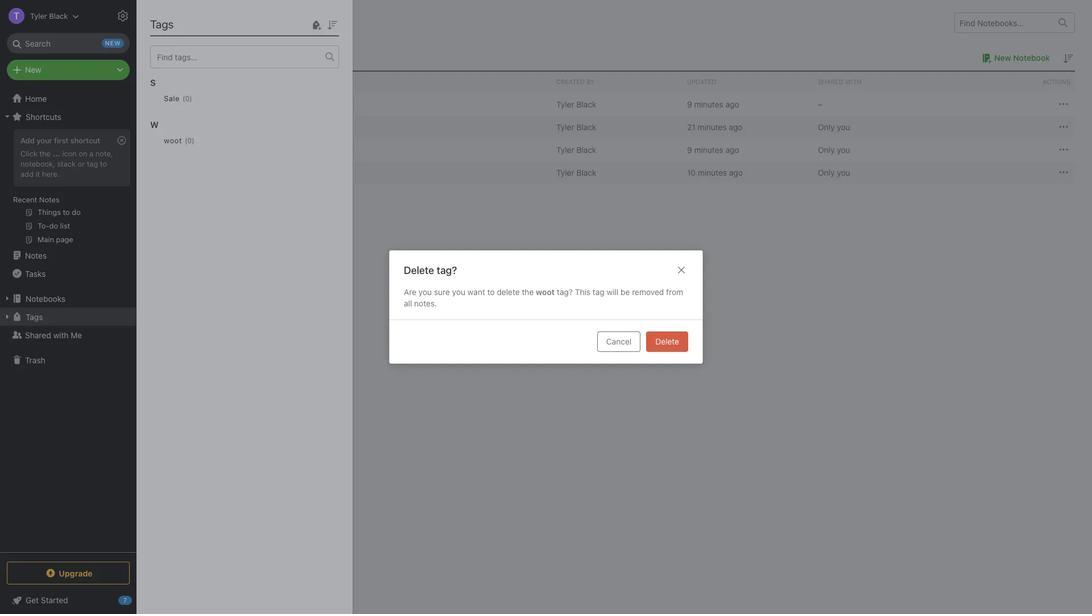 Task type: locate. For each thing, give the bounding box(es) containing it.
1 vertical spatial delete
[[655, 336, 679, 346]]

to down note,
[[100, 159, 107, 168]]

0 vertical spatial )
[[189, 94, 192, 103]]

tag? inside tag? this tag will be removed from all notes.
[[557, 287, 573, 297]]

) for sale
[[189, 94, 192, 103]]

tag inside tag? this tag will be removed from all notes.
[[593, 287, 605, 297]]

1 tyler black from the top
[[556, 99, 597, 109]]

shared
[[25, 330, 51, 340]]

1 vertical spatial to
[[487, 287, 495, 297]]

shared with me link
[[0, 326, 136, 344]]

tyler black for main page row
[[556, 122, 597, 132]]

3 tyler from the top
[[556, 145, 574, 154]]

only you inside to-do list row
[[818, 168, 850, 177]]

2 tyler from the top
[[556, 122, 574, 132]]

Find Notebooks… text field
[[955, 13, 1052, 32]]

( inside sale ( 0 )
[[183, 94, 185, 103]]

0 horizontal spatial delete
[[404, 264, 434, 276]]

4 tyler black from the top
[[556, 168, 597, 177]]

you inside main page row
[[837, 122, 850, 132]]

1 vertical spatial the
[[522, 287, 534, 297]]

to right want
[[487, 287, 495, 297]]

ago right 21
[[729, 122, 743, 132]]

only you inside the things to do "row"
[[818, 145, 850, 154]]

0 inside woot ( 0 )
[[187, 136, 192, 145]]

0 vertical spatial 0
[[185, 94, 189, 103]]

(
[[183, 94, 185, 103], [185, 136, 187, 145]]

tasks button
[[0, 265, 136, 283]]

notebook right first
[[207, 99, 242, 109]]

0 vertical spatial notes
[[39, 195, 60, 204]]

ago inside first notebook row
[[726, 99, 739, 109]]

are you sure you want to delete the woot
[[404, 287, 555, 297]]

( for woot
[[185, 136, 187, 145]]

notes up tasks
[[25, 251, 47, 260]]

new inside popup button
[[25, 65, 41, 75]]

0 vertical spatial tags
[[150, 18, 174, 31]]

notebook inside new notebook 'button'
[[1013, 53, 1050, 63]]

tyler black for to-do list row
[[556, 168, 597, 177]]

you for 9 minutes ago
[[837, 145, 850, 154]]

group containing add your first shortcut
[[0, 126, 136, 251]]

row group containing s
[[150, 68, 348, 165]]

tyler black inside to-do list row
[[556, 168, 597, 177]]

new up 'actions' button
[[995, 53, 1011, 63]]

0 horizontal spatial notebooks
[[26, 294, 65, 303]]

woot down arrow image
[[164, 136, 182, 145]]

3 black from the top
[[577, 145, 597, 154]]

things to do row
[[154, 138, 1075, 161]]

tyler for to-do list row
[[556, 168, 574, 177]]

notes right "recent"
[[39, 195, 60, 204]]

9 inside first notebook row
[[687, 99, 692, 109]]

black up the things to do "row" at the top
[[577, 122, 597, 132]]

expand notebooks image
[[3, 294, 12, 303]]

) inside woot ( 0 )
[[192, 136, 194, 145]]

ago inside the things to do "row"
[[726, 145, 739, 154]]

black inside the things to do "row"
[[577, 145, 597, 154]]

0 horizontal spatial notebook
[[207, 99, 242, 109]]

9 up 21
[[687, 99, 692, 109]]

tag?
[[437, 264, 457, 276], [557, 287, 573, 297]]

None search field
[[15, 33, 122, 53]]

tyler black
[[556, 99, 597, 109], [556, 122, 597, 132], [556, 145, 597, 154], [556, 168, 597, 177]]

0 horizontal spatial the
[[39, 149, 51, 158]]

1 horizontal spatial tags
[[150, 18, 174, 31]]

1 black from the top
[[577, 99, 597, 109]]

1 vertical spatial (
[[185, 136, 187, 145]]

shared with button
[[814, 72, 944, 92]]

main page row
[[154, 115, 1075, 138]]

the left the ... on the top
[[39, 149, 51, 158]]

1 9 from the top
[[687, 99, 692, 109]]

tags inside button
[[26, 312, 43, 322]]

ago for to-do list row
[[729, 168, 743, 177]]

1 vertical spatial 9 minutes ago
[[687, 145, 739, 154]]

new up home
[[25, 65, 41, 75]]

notebooks element
[[137, 0, 1092, 614]]

minutes for first notebook row
[[694, 99, 724, 109]]

) right sale
[[189, 94, 192, 103]]

minutes inside the things to do "row"
[[694, 145, 724, 154]]

1 horizontal spatial woot
[[536, 287, 555, 297]]

ago right 10
[[729, 168, 743, 177]]

1 vertical spatial tag?
[[557, 287, 573, 297]]

notebook
[[1013, 53, 1050, 63], [207, 99, 242, 109]]

ago for first notebook row
[[726, 99, 739, 109]]

create new tag image
[[309, 18, 323, 32]]

9 minutes ago up 21 minutes ago
[[687, 99, 739, 109]]

only inside the things to do "row"
[[818, 145, 835, 154]]

tags up 1
[[150, 18, 174, 31]]

2 only you from the top
[[818, 145, 850, 154]]

tyler inside first notebook row
[[556, 99, 574, 109]]

tag? this tag will be removed from all notes.
[[404, 287, 683, 308]]

tags
[[150, 18, 174, 31], [26, 312, 43, 322]]

2 only from the top
[[818, 145, 835, 154]]

0 vertical spatial only
[[818, 122, 835, 132]]

black
[[577, 99, 597, 109], [577, 122, 597, 132], [577, 145, 597, 154], [577, 168, 597, 177]]

cancel button
[[597, 331, 641, 352]]

black inside first notebook row
[[577, 99, 597, 109]]

black for first notebook row
[[577, 99, 597, 109]]

minutes right 21
[[698, 122, 727, 132]]

black for to-do list row
[[577, 168, 597, 177]]

1 vertical spatial 0
[[187, 136, 192, 145]]

0 right sale
[[185, 94, 189, 103]]

2 vertical spatial only you
[[818, 168, 850, 177]]

9 down 21
[[687, 145, 692, 154]]

1 only you from the top
[[818, 122, 850, 132]]

21
[[687, 122, 696, 132]]

to
[[100, 159, 107, 168], [487, 287, 495, 297]]

minutes inside to-do list row
[[698, 168, 727, 177]]

notebook up 'actions' button
[[1013, 53, 1050, 63]]

shared with me
[[25, 330, 82, 340]]

2 9 from the top
[[687, 145, 692, 154]]

9 minutes ago
[[687, 99, 739, 109], [687, 145, 739, 154]]

you for 21 minutes ago
[[837, 122, 850, 132]]

0 vertical spatial new
[[995, 53, 1011, 63]]

tag left 'will'
[[593, 287, 605, 297]]

4 tyler from the top
[[556, 168, 574, 177]]

you for 10 minutes ago
[[837, 168, 850, 177]]

1 vertical spatial only
[[818, 145, 835, 154]]

0 vertical spatial tag
[[87, 159, 98, 168]]

2 black from the top
[[577, 122, 597, 132]]

updated
[[687, 78, 716, 85]]

0 vertical spatial notebooks
[[154, 16, 208, 29]]

4 black from the top
[[577, 168, 597, 177]]

tasks
[[25, 269, 46, 278]]

1 horizontal spatial tag?
[[557, 287, 573, 297]]

settings image
[[116, 9, 130, 23]]

2 9 minutes ago from the top
[[687, 145, 739, 154]]

tyler inside main page row
[[556, 122, 574, 132]]

sale
[[164, 94, 180, 103]]

tree
[[0, 89, 137, 552]]

ago inside main page row
[[729, 122, 743, 132]]

tag inside icon on a note, notebook, stack or tag to add it here.
[[87, 159, 98, 168]]

3 only you from the top
[[818, 168, 850, 177]]

tags up 'shared'
[[26, 312, 43, 322]]

cancel
[[606, 336, 632, 346]]

tyler inside to-do list row
[[556, 168, 574, 177]]

minutes down 21 minutes ago
[[694, 145, 724, 154]]

tyler inside the things to do "row"
[[556, 145, 574, 154]]

black down main page row
[[577, 145, 597, 154]]

1 horizontal spatial delete
[[655, 336, 679, 346]]

9 inside the things to do "row"
[[687, 145, 692, 154]]

tyler black for first notebook row
[[556, 99, 597, 109]]

1 vertical spatial notebooks
[[26, 294, 65, 303]]

tyler black inside the things to do "row"
[[556, 145, 597, 154]]

title button
[[154, 72, 552, 92]]

only inside main page row
[[818, 122, 835, 132]]

new inside 'button'
[[995, 53, 1011, 63]]

ago
[[726, 99, 739, 109], [729, 122, 743, 132], [726, 145, 739, 154], [729, 168, 743, 177]]

9 for –
[[687, 99, 692, 109]]

ago down 'updated' button
[[726, 99, 739, 109]]

2 tyler black from the top
[[556, 122, 597, 132]]

tyler black inside first notebook row
[[556, 99, 597, 109]]

icon on a note, notebook, stack or tag to add it here.
[[20, 149, 113, 179]]

0 horizontal spatial to
[[100, 159, 107, 168]]

0 vertical spatial woot
[[164, 136, 182, 145]]

row group
[[150, 68, 348, 165], [154, 93, 1075, 184]]

only you
[[818, 122, 850, 132], [818, 145, 850, 154], [818, 168, 850, 177]]

me
[[71, 330, 82, 340]]

black down the things to do "row" at the top
[[577, 168, 597, 177]]

only for 10 minutes ago
[[818, 168, 835, 177]]

9 minutes ago inside first notebook row
[[687, 99, 739, 109]]

you inside to-do list row
[[837, 168, 850, 177]]

black down by
[[577, 99, 597, 109]]

black inside to-do list row
[[577, 168, 597, 177]]

1 horizontal spatial new
[[995, 53, 1011, 63]]

3 only from the top
[[818, 168, 835, 177]]

minutes inside main page row
[[698, 122, 727, 132]]

2 vertical spatial only
[[818, 168, 835, 177]]

1 vertical spatial notes
[[25, 251, 47, 260]]

delete for delete
[[655, 336, 679, 346]]

your
[[37, 136, 52, 145]]

only you inside main page row
[[818, 122, 850, 132]]

notes
[[39, 195, 60, 204], [25, 251, 47, 260]]

1 horizontal spatial to
[[487, 287, 495, 297]]

recent notes
[[13, 195, 60, 204]]

the inside group
[[39, 149, 51, 158]]

0 vertical spatial the
[[39, 149, 51, 158]]

tyler black down the things to do "row" at the top
[[556, 168, 597, 177]]

only for 9 minutes ago
[[818, 145, 835, 154]]

9 minutes ago inside the things to do "row"
[[687, 145, 739, 154]]

( down sale ( 0 )
[[185, 136, 187, 145]]

delete up are
[[404, 264, 434, 276]]

tyler black up to-do list row
[[556, 145, 597, 154]]

0 inside sale ( 0 )
[[185, 94, 189, 103]]

0 horizontal spatial tag?
[[437, 264, 457, 276]]

tags button
[[0, 308, 136, 326]]

1 vertical spatial tags
[[26, 312, 43, 322]]

( inside woot ( 0 )
[[185, 136, 187, 145]]

minutes right 10
[[698, 168, 727, 177]]

1 vertical spatial 9
[[687, 145, 692, 154]]

tyler black for the things to do "row" at the top
[[556, 145, 597, 154]]

woot right "delete"
[[536, 287, 555, 297]]

first
[[54, 136, 68, 145]]

expand tags image
[[3, 312, 12, 321]]

minutes up 21 minutes ago
[[694, 99, 724, 109]]

9
[[687, 99, 692, 109], [687, 145, 692, 154]]

minutes inside first notebook row
[[694, 99, 724, 109]]

only inside to-do list row
[[818, 168, 835, 177]]

tree containing home
[[0, 89, 137, 552]]

tyler black inside main page row
[[556, 122, 597, 132]]

you inside the things to do "row"
[[837, 145, 850, 154]]

9 minutes ago down 21 minutes ago
[[687, 145, 739, 154]]

new
[[995, 53, 1011, 63], [25, 65, 41, 75]]

delete inside button
[[655, 336, 679, 346]]

you
[[837, 122, 850, 132], [837, 145, 850, 154], [837, 168, 850, 177], [419, 287, 432, 297], [452, 287, 465, 297]]

the right "delete"
[[522, 287, 534, 297]]

) down first
[[192, 136, 194, 145]]

tyler black down first notebook row
[[556, 122, 597, 132]]

new button
[[7, 60, 130, 80]]

0 vertical spatial delete
[[404, 264, 434, 276]]

delete
[[404, 264, 434, 276], [655, 336, 679, 346]]

tag? left the this
[[557, 287, 573, 297]]

delete
[[497, 287, 520, 297]]

group
[[0, 126, 136, 251]]

minutes
[[694, 99, 724, 109], [698, 122, 727, 132], [694, 145, 724, 154], [698, 168, 727, 177]]

0
[[185, 94, 189, 103], [187, 136, 192, 145]]

row group inside notebooks element
[[154, 93, 1075, 184]]

0 vertical spatial only you
[[818, 122, 850, 132]]

notes link
[[0, 246, 136, 265]]

1 9 minutes ago from the top
[[687, 99, 739, 109]]

black for the things to do "row" at the top
[[577, 145, 597, 154]]

from
[[666, 287, 683, 297]]

1 vertical spatial )
[[192, 136, 194, 145]]

tag down "a" on the top left
[[87, 159, 98, 168]]

0 down first
[[187, 136, 192, 145]]

1 vertical spatial new
[[25, 65, 41, 75]]

1 vertical spatial only you
[[818, 145, 850, 154]]

1 horizontal spatial the
[[522, 287, 534, 297]]

1 tyler from the top
[[556, 99, 574, 109]]

1 horizontal spatial notebook
[[1013, 53, 1050, 63]]

want
[[468, 287, 485, 297]]

notebooks down tasks
[[26, 294, 65, 303]]

notebooks
[[154, 16, 208, 29], [26, 294, 65, 303]]

0 vertical spatial 9 minutes ago
[[687, 99, 739, 109]]

this
[[575, 287, 591, 297]]

) inside sale ( 0 )
[[189, 94, 192, 103]]

3 tyler black from the top
[[556, 145, 597, 154]]

notebooks up notebook
[[154, 16, 208, 29]]

woot ( 0 )
[[164, 136, 194, 145]]

1 vertical spatial notebook
[[207, 99, 242, 109]]

tag? up sure
[[437, 264, 457, 276]]

click
[[20, 149, 37, 158]]

( for sale
[[183, 94, 185, 103]]

1 only from the top
[[818, 122, 835, 132]]

0 horizontal spatial tag
[[87, 159, 98, 168]]

the
[[39, 149, 51, 158], [522, 287, 534, 297]]

tyler black down created by
[[556, 99, 597, 109]]

woot
[[164, 136, 182, 145], [536, 287, 555, 297]]

0 vertical spatial 9
[[687, 99, 692, 109]]

add
[[20, 136, 35, 145]]

new for new notebook
[[995, 53, 1011, 63]]

s
[[150, 77, 156, 88]]

delete right cancel
[[655, 336, 679, 346]]

minutes for the things to do "row" at the top
[[694, 145, 724, 154]]

notebook inside first notebook button
[[207, 99, 242, 109]]

row group containing first notebook
[[154, 93, 1075, 184]]

0 horizontal spatial tags
[[26, 312, 43, 322]]

0 vertical spatial (
[[183, 94, 185, 103]]

1 vertical spatial tag
[[593, 287, 605, 297]]

0 horizontal spatial new
[[25, 65, 41, 75]]

0 vertical spatial to
[[100, 159, 107, 168]]

1 horizontal spatial tag
[[593, 287, 605, 297]]

actions
[[1043, 78, 1071, 85]]

w
[[150, 119, 159, 130]]

all
[[404, 298, 412, 308]]

ago inside to-do list row
[[729, 168, 743, 177]]

1 notebook
[[154, 52, 198, 63]]

notebook for first notebook
[[207, 99, 242, 109]]

tyler
[[556, 99, 574, 109], [556, 122, 574, 132], [556, 145, 574, 154], [556, 168, 574, 177]]

( right sale
[[183, 94, 185, 103]]

black inside main page row
[[577, 122, 597, 132]]

0 vertical spatial notebook
[[1013, 53, 1050, 63]]

0 horizontal spatial woot
[[164, 136, 182, 145]]

ago up 10 minutes ago on the right of the page
[[726, 145, 739, 154]]



Task type: vqa. For each thing, say whether or not it's contained in the screenshot.
left "in"
no



Task type: describe. For each thing, give the bounding box(es) containing it.
ago for the things to do "row" at the top
[[726, 145, 739, 154]]

removed
[[632, 287, 664, 297]]

first notebook row
[[154, 93, 1075, 115]]

notebook for new notebook
[[1013, 53, 1050, 63]]

0 for sale
[[185, 94, 189, 103]]

or
[[78, 159, 85, 168]]

notebook,
[[20, 159, 55, 168]]

sale ( 0 )
[[164, 94, 192, 103]]

upgrade button
[[7, 562, 130, 585]]

) for woot
[[192, 136, 194, 145]]

9 for only you
[[687, 145, 692, 154]]

ago for main page row
[[729, 122, 743, 132]]

stack
[[57, 159, 76, 168]]

1 horizontal spatial notebooks
[[154, 16, 208, 29]]

sure
[[434, 287, 450, 297]]

0 vertical spatial tag?
[[437, 264, 457, 276]]

notes.
[[414, 298, 437, 308]]

created by
[[556, 78, 595, 85]]

to-do list row
[[154, 161, 1075, 184]]

9 minutes ago for only you
[[687, 145, 739, 154]]

only you for 9 minutes ago
[[818, 145, 850, 154]]

home link
[[0, 89, 137, 108]]

tyler for first notebook row
[[556, 99, 574, 109]]

delete tag?
[[404, 264, 457, 276]]

0 for woot
[[187, 136, 192, 145]]

created by button
[[552, 72, 683, 92]]

home
[[25, 94, 47, 103]]

arrow image
[[158, 97, 172, 111]]

delete for delete tag?
[[404, 264, 434, 276]]

icon
[[62, 149, 77, 158]]

21 minutes ago
[[687, 122, 743, 132]]

new for new
[[25, 65, 41, 75]]

only for 21 minutes ago
[[818, 122, 835, 132]]

by
[[587, 78, 595, 85]]

note,
[[95, 149, 113, 158]]

click the ...
[[20, 149, 60, 158]]

only you for 10 minutes ago
[[818, 168, 850, 177]]

notebook
[[160, 52, 198, 63]]

shortcuts button
[[0, 108, 136, 126]]

will
[[607, 287, 619, 297]]

black for main page row
[[577, 122, 597, 132]]

updated button
[[683, 72, 814, 92]]

be
[[621, 287, 630, 297]]

new notebook button
[[979, 51, 1050, 65]]

notebooks link
[[0, 290, 136, 308]]

actions button
[[944, 72, 1075, 92]]

1
[[154, 52, 158, 63]]

Search text field
[[15, 33, 122, 53]]

a
[[89, 149, 93, 158]]

title
[[158, 78, 175, 85]]

1 vertical spatial woot
[[536, 287, 555, 297]]

on
[[79, 149, 87, 158]]

minutes for to-do list row
[[698, 168, 727, 177]]

minutes for main page row
[[698, 122, 727, 132]]

first notebook
[[188, 99, 242, 109]]

10 minutes ago
[[687, 168, 743, 177]]

shared
[[818, 78, 843, 85]]

delete button
[[646, 331, 688, 352]]

woot inside 'row group'
[[164, 136, 182, 145]]

it
[[36, 169, 40, 179]]

first notebook button
[[172, 97, 259, 111]]

–
[[818, 99, 823, 109]]

to inside icon on a note, notebook, stack or tag to add it here.
[[100, 159, 107, 168]]

here.
[[42, 169, 60, 179]]

first
[[188, 99, 204, 109]]

upgrade
[[59, 569, 93, 578]]

10
[[687, 168, 696, 177]]

Find tags… text field
[[151, 49, 325, 65]]

with
[[845, 78, 862, 85]]

9 minutes ago for –
[[687, 99, 739, 109]]

new notebook
[[995, 53, 1050, 63]]

shortcuts
[[26, 112, 61, 121]]

add
[[20, 169, 34, 179]]

trash
[[25, 355, 45, 365]]

shortcut
[[70, 136, 100, 145]]

...
[[53, 149, 60, 158]]

tyler for main page row
[[556, 122, 574, 132]]

with
[[53, 330, 69, 340]]

tyler for the things to do "row" at the top
[[556, 145, 574, 154]]

only you for 21 minutes ago
[[818, 122, 850, 132]]

are
[[404, 287, 416, 297]]

close image
[[675, 264, 688, 277]]

trash link
[[0, 351, 136, 369]]

add your first shortcut
[[20, 136, 100, 145]]

shared with
[[818, 78, 862, 85]]

created
[[556, 78, 585, 85]]

recent
[[13, 195, 37, 204]]



